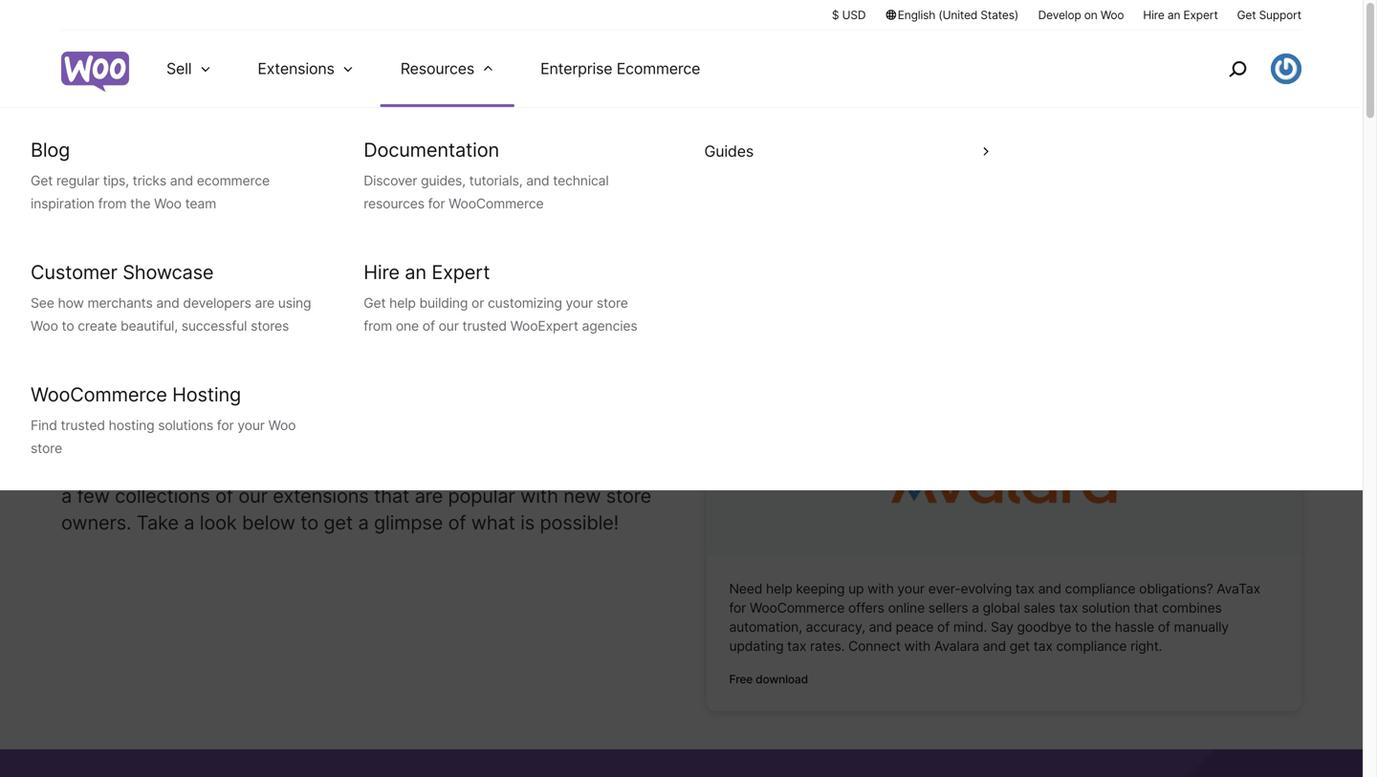 Task type: describe. For each thing, give the bounding box(es) containing it.
1 horizontal spatial with
[[868, 581, 894, 598]]

get help building or customizing your store from one of our trusted wooexpert agencies
[[364, 295, 638, 334]]

enterprise
[[541, 59, 613, 78]]

profile
[[235, 334, 281, 353]]

say
[[991, 620, 1014, 636]]

from for blog
[[98, 196, 127, 212]]

with inside to help small and large businesses get going we have put together a few collections    of our extensions that are popular with new store owners. take    a look below to get a glimpse of what is possible!
[[521, 485, 559, 508]]

and inside 'see how merchants and developers are using woo to create beautiful, successful stores'
[[156, 295, 180, 311]]

wooexpert
[[511, 318, 579, 334]]

free download
[[729, 673, 808, 687]]

glimpse
[[374, 512, 443, 535]]

my
[[481, 334, 503, 353]]

tax up sales
[[1016, 581, 1035, 598]]

the inside get regular tips, tricks and ecommerce inspiration from the woo team
[[130, 196, 151, 212]]

connect
[[849, 639, 901, 655]]

help for hire
[[390, 295, 416, 311]]

is
[[521, 512, 535, 535]]

to inside to help small and large businesses get going we have put together a few collections    of our extensions that are popular with new store owners. take    a look below to get a glimpse of what is possible!
[[301, 512, 319, 535]]

store inside get help building or customizing your store from one of our trusted wooexpert agencies
[[597, 295, 628, 311]]

english (united states)
[[898, 8, 1019, 22]]

of up look
[[215, 485, 233, 508]]

keeping
[[796, 581, 845, 598]]

take
[[137, 512, 179, 535]]

english (united states) button
[[885, 7, 1020, 23]]

offers
[[849, 601, 885, 617]]

sell
[[166, 59, 192, 78]]

manually
[[1174, 620, 1229, 636]]

a left look
[[184, 512, 195, 535]]

an inside hire an expert link
[[1168, 8, 1181, 22]]

1 vertical spatial woocommerce
[[31, 383, 167, 407]]

up
[[849, 581, 864, 598]]

global
[[983, 601, 1021, 617]]

$
[[832, 8, 839, 22]]

need help keeping up with your ever-evolving tax and compliance obligations? avatax for woocommerce offers online sellers a global sales tax solution that combines automation, accuracy, and peace of mind. say goodbye to the hassle of manually updating tax rates. connect with avalara and get tax compliance right.
[[729, 581, 1261, 655]]

hosting
[[109, 418, 154, 434]]

0 horizontal spatial an
[[405, 261, 427, 284]]

trusted inside get help building or customizing your store from one of our trusted wooexpert agencies
[[463, 318, 507, 334]]

extensions
[[258, 59, 335, 78]]

showcase
[[123, 261, 214, 284]]

0 vertical spatial dashboard
[[61, 163, 292, 223]]

agencies
[[582, 318, 638, 334]]

combines
[[1163, 601, 1222, 617]]

hire an expert link
[[1144, 7, 1219, 23]]

1 vertical spatial compliance
[[1057, 639, 1127, 655]]

woocommerce inside need help keeping up with your ever-evolving tax and compliance obligations? avatax for woocommerce offers online sellers a global sales tax solution that combines automation, accuracy, and peace of mind. say goodbye to the hassle of manually updating tax rates. connect with avalara and get tax compliance right.
[[750, 601, 845, 617]]

that inside to help small and large businesses get going we have put together a few collections    of our extensions that are popular with new store owners. take    a look below to get a glimpse of what is possible!
[[374, 485, 410, 508]]

documentation
[[364, 138, 499, 162]]

1 vertical spatial dashboard
[[80, 334, 160, 353]]

0 vertical spatial hire
[[1144, 8, 1165, 22]]

(united
[[939, 8, 978, 22]]

a left glimpse
[[358, 512, 369, 535]]

orders link
[[337, 332, 425, 359]]

of down sellers
[[938, 620, 950, 636]]

technical
[[553, 173, 609, 189]]

to right hosting at the left bottom of page
[[159, 412, 179, 440]]

avatax
[[1217, 581, 1261, 598]]

sales
[[1024, 601, 1056, 617]]

develop on woo
[[1039, 8, 1125, 22]]

welcome
[[61, 412, 154, 440]]

obligations?
[[1140, 581, 1214, 598]]

trusted inside find trusted hosting solutions for your woo store
[[61, 418, 105, 434]]

our inside to help small and large businesses get going we have put together a few collections    of our extensions that are popular with new store owners. take    a look below to get a glimpse of what is possible!
[[239, 485, 268, 508]]

of up "right." at the right
[[1158, 620, 1171, 636]]

open account menu image
[[1272, 54, 1302, 84]]

2 horizontal spatial with
[[905, 639, 931, 655]]

0 vertical spatial compliance
[[1065, 581, 1136, 598]]

your inside need help keeping up with your ever-evolving tax and compliance obligations? avatax for woocommerce offers online sellers a global sales tax solution that combines automation, accuracy, and peace of mind. say goodbye to the hassle of manually updating tax rates. connect with avalara and get tax compliance right.
[[898, 581, 925, 598]]

world
[[222, 412, 278, 440]]

download
[[756, 673, 808, 687]]

1 horizontal spatial hire an expert
[[1144, 8, 1219, 22]]

profile link
[[216, 332, 300, 359]]

woo inside find trusted hosting solutions for your woo store
[[268, 418, 296, 434]]

free
[[729, 673, 753, 687]]

a left few
[[61, 485, 72, 508]]

building
[[420, 295, 468, 311]]

help inside need help keeping up with your ever-evolving tax and compliance obligations? avatax for woocommerce offers online sellers a global sales tax solution that combines automation, accuracy, and peace of mind. say goodbye to the hassle of manually updating tax rates. connect with avalara and get tax compliance right.
[[766, 581, 793, 598]]

create
[[78, 318, 117, 334]]

1 vertical spatial hire an expert
[[364, 261, 490, 284]]

popular
[[448, 485, 515, 508]]

to help small and large businesses get going we have put together a few collections    of our extensions that are popular with new store owners. take    a look below to get a glimpse of what is possible!
[[61, 458, 654, 535]]

regular
[[56, 173, 99, 189]]

tax down goodbye
[[1034, 639, 1053, 655]]

are inside 'see how merchants and developers are using woo to create beautiful, successful stores'
[[255, 295, 275, 311]]

for inside find trusted hosting solutions for your woo store
[[217, 418, 234, 434]]

hassle
[[1115, 620, 1155, 636]]

rates.
[[810, 639, 845, 655]]

get support
[[1238, 8, 1302, 22]]

see
[[31, 295, 54, 311]]

get support link
[[1238, 7, 1302, 23]]

need
[[729, 581, 763, 598]]

develop on woo link
[[1039, 7, 1125, 23]]

sellers
[[929, 601, 969, 617]]

peace
[[896, 620, 934, 636]]

collections
[[115, 485, 210, 508]]

resources
[[364, 196, 425, 212]]

guides,
[[421, 173, 466, 189]]

what
[[472, 512, 515, 535]]

to inside need help keeping up with your ever-evolving tax and compliance obligations? avatax for woocommerce offers online sellers a global sales tax solution that combines automation, accuracy, and peace of mind. say goodbye to the hassle of manually updating tax rates. connect with avalara and get tax compliance right.
[[1075, 620, 1088, 636]]

$ usd button
[[832, 7, 866, 23]]

support
[[1260, 8, 1302, 22]]

customer showcase
[[31, 261, 214, 284]]

put
[[543, 458, 572, 481]]

goodbye
[[1018, 620, 1072, 636]]

search image
[[1223, 54, 1253, 84]]

we
[[464, 458, 490, 481]]

few
[[77, 485, 110, 508]]

owners.
[[61, 512, 131, 535]]

get inside need help keeping up with your ever-evolving tax and compliance obligations? avatax for woocommerce offers online sellers a global sales tax solution that combines automation, accuracy, and peace of mind. say goodbye to the hassle of manually updating tax rates. connect with avalara and get tax compliance right.
[[1010, 639, 1030, 655]]

1 vertical spatial get
[[324, 512, 353, 535]]

or
[[472, 295, 484, 311]]

online
[[888, 601, 925, 617]]

for inside discover guides, tutorials, and technical resources for woocommerce
[[428, 196, 445, 212]]

see how merchants and developers are using woo to create beautiful, successful stores
[[31, 295, 311, 334]]

discover
[[364, 173, 417, 189]]

developers
[[183, 295, 251, 311]]

discover guides, tutorials, and technical resources for woocommerce
[[364, 173, 609, 212]]

develop
[[1039, 8, 1082, 22]]

mind.
[[954, 620, 988, 636]]

store inside to help small and large businesses get going we have put together a few collections    of our extensions that are popular with new store owners. take    a look below to get a glimpse of what is possible!
[[606, 485, 652, 508]]

inspiration
[[31, 196, 95, 212]]

get for hire an expert
[[364, 295, 386, 311]]

woo inside 'see how merchants and developers are using woo to create beautiful, successful stores'
[[31, 318, 58, 334]]

businesses
[[270, 458, 370, 481]]

extensions
[[273, 485, 369, 508]]

usd
[[843, 8, 866, 22]]

woocommerce hosting
[[31, 383, 241, 407]]

possible!
[[540, 512, 619, 535]]

get for blog
[[31, 173, 53, 189]]

resources
[[401, 59, 475, 78]]

large
[[221, 458, 265, 481]]



Task type: locate. For each thing, give the bounding box(es) containing it.
dashboard
[[61, 163, 292, 223], [80, 334, 160, 353]]

1 horizontal spatial that
[[1134, 601, 1159, 617]]

0 horizontal spatial our
[[239, 485, 268, 508]]

expert up or
[[432, 261, 490, 284]]

0 horizontal spatial get
[[31, 173, 53, 189]]

and inside discover guides, tutorials, and technical resources for woocommerce
[[526, 173, 550, 189]]

2 vertical spatial get
[[364, 295, 386, 311]]

store inside find trusted hosting solutions for your woo store
[[31, 441, 62, 457]]

2 horizontal spatial for
[[729, 601, 746, 617]]

from down tips,
[[98, 196, 127, 212]]

1 horizontal spatial an
[[1168, 8, 1181, 22]]

2 vertical spatial the
[[1092, 620, 1112, 636]]

to down solution
[[1075, 620, 1088, 636]]

2 vertical spatial get
[[1010, 639, 1030, 655]]

get regular tips, tricks and ecommerce inspiration from the woo team
[[31, 173, 270, 212]]

with up is
[[521, 485, 559, 508]]

the down solution
[[1092, 620, 1112, 636]]

0 vertical spatial an
[[1168, 8, 1181, 22]]

0 vertical spatial our
[[439, 318, 459, 334]]

get down extensions
[[324, 512, 353, 535]]

english
[[898, 8, 936, 22]]

compliance down solution
[[1057, 639, 1127, 655]]

2 horizontal spatial your
[[898, 581, 925, 598]]

1 horizontal spatial your
[[566, 295, 593, 311]]

customizing
[[488, 295, 562, 311]]

the
[[130, 196, 151, 212], [184, 412, 217, 440], [1092, 620, 1112, 636]]

enterprise ecommerce
[[541, 59, 701, 78]]

get up orders
[[364, 295, 386, 311]]

help inside to help small and large businesses get going we have put together a few collections    of our extensions that are popular with new store owners. take    a look below to get a glimpse of what is possible!
[[88, 458, 126, 481]]

tricks
[[133, 173, 166, 189]]

0 vertical spatial with
[[521, 485, 559, 508]]

1 horizontal spatial woocommerce
[[449, 196, 544, 212]]

woocommerce!
[[309, 412, 469, 440]]

1 horizontal spatial the
[[184, 412, 217, 440]]

how
[[58, 295, 84, 311]]

find
[[31, 418, 57, 434]]

an up building
[[405, 261, 427, 284]]

1 vertical spatial an
[[405, 261, 427, 284]]

0 horizontal spatial your
[[238, 418, 265, 434]]

and up sales
[[1039, 581, 1062, 598]]

hire an expert up building
[[364, 261, 490, 284]]

tips,
[[103, 173, 129, 189]]

1 horizontal spatial trusted
[[463, 318, 507, 334]]

help inside get help building or customizing your store from one of our trusted wooexpert agencies
[[390, 295, 416, 311]]

that inside need help keeping up with your ever-evolving tax and compliance obligations? avatax for woocommerce offers online sellers a global sales tax solution that combines automation, accuracy, and peace of mind. say goodbye to the hassle of manually updating tax rates. connect with avalara and get tax compliance right.
[[1134, 601, 1159, 617]]

0 vertical spatial get
[[375, 458, 404, 481]]

of
[[423, 318, 435, 334], [284, 412, 304, 440], [215, 485, 233, 508], [448, 512, 466, 535], [938, 620, 950, 636], [1158, 620, 1171, 636]]

1 vertical spatial trusted
[[61, 418, 105, 434]]

woo inside get regular tips, tricks and ecommerce inspiration from the woo team
[[154, 196, 182, 212]]

0 horizontal spatial expert
[[432, 261, 490, 284]]

one
[[396, 318, 419, 334]]

a inside need help keeping up with your ever-evolving tax and compliance obligations? avatax for woocommerce offers online sellers a global sales tax solution that combines automation, accuracy, and peace of mind. say goodbye to the hassle of manually updating tax rates. connect with avalara and get tax compliance right.
[[972, 601, 980, 617]]

find trusted hosting solutions for your woo store
[[31, 418, 296, 457]]

of left what
[[448, 512, 466, 535]]

and left large
[[182, 458, 216, 481]]

from inside get help building or customizing your store from one of our trusted wooexpert agencies
[[364, 318, 392, 334]]

woo
[[1101, 8, 1125, 22], [154, 196, 182, 212], [31, 318, 58, 334], [268, 418, 296, 434]]

help
[[390, 295, 416, 311], [88, 458, 126, 481], [766, 581, 793, 598]]

on
[[1085, 8, 1098, 22]]

0 vertical spatial the
[[130, 196, 151, 212]]

of inside get help building or customizing your store from one of our trusted wooexpert agencies
[[423, 318, 435, 334]]

2 vertical spatial store
[[606, 485, 652, 508]]

2 horizontal spatial get
[[1238, 8, 1257, 22]]

woo right on
[[1101, 8, 1125, 22]]

evolving
[[961, 581, 1012, 598]]

0 horizontal spatial for
[[217, 418, 234, 434]]

1 vertical spatial from
[[364, 318, 392, 334]]

2 vertical spatial your
[[898, 581, 925, 598]]

0 vertical spatial for
[[428, 196, 445, 212]]

help up few
[[88, 458, 126, 481]]

a up mind.
[[972, 601, 980, 617]]

and down say
[[983, 639, 1007, 655]]

are down going
[[415, 485, 443, 508]]

resources button
[[378, 31, 518, 107]]

enterprise ecommerce link
[[518, 31, 724, 107]]

help right need
[[766, 581, 793, 598]]

our
[[439, 318, 459, 334], [239, 485, 268, 508]]

your inside find trusted hosting solutions for your woo store
[[238, 418, 265, 434]]

2 horizontal spatial get
[[1010, 639, 1030, 655]]

the down hosting
[[184, 412, 217, 440]]

1 vertical spatial with
[[868, 581, 894, 598]]

0 horizontal spatial help
[[88, 458, 126, 481]]

for inside need help keeping up with your ever-evolving tax and compliance obligations? avatax for woocommerce offers online sellers a global sales tax solution that combines automation, accuracy, and peace of mind. say goodbye to the hassle of manually updating tax rates. connect with avalara and get tax compliance right.
[[729, 601, 746, 617]]

1 vertical spatial the
[[184, 412, 217, 440]]

get inside get help building or customizing your store from one of our trusted wooexpert agencies
[[364, 295, 386, 311]]

merchants
[[87, 295, 153, 311]]

stores
[[251, 318, 289, 334]]

look
[[200, 512, 237, 535]]

0 horizontal spatial get
[[324, 512, 353, 535]]

guides
[[705, 142, 754, 161]]

tax left rates.
[[788, 639, 807, 655]]

solution
[[1082, 601, 1131, 617]]

updating
[[729, 639, 784, 655]]

extensions button
[[235, 31, 378, 107]]

the inside need help keeping up with your ever-evolving tax and compliance obligations? avatax for woocommerce offers online sellers a global sales tax solution that combines automation, accuracy, and peace of mind. say goodbye to the hassle of manually updating tax rates. connect with avalara and get tax compliance right.
[[1092, 620, 1112, 636]]

0 horizontal spatial trusted
[[61, 418, 105, 434]]

from left one
[[364, 318, 392, 334]]

woocommerce inside discover guides, tutorials, and technical resources for woocommerce
[[449, 196, 544, 212]]

0 vertical spatial from
[[98, 196, 127, 212]]

for down need
[[729, 601, 746, 617]]

for down guides,
[[428, 196, 445, 212]]

to down how
[[62, 318, 74, 334]]

1 vertical spatial for
[[217, 418, 234, 434]]

hire an expert up service navigation menu element
[[1144, 8, 1219, 22]]

get down say
[[1010, 639, 1030, 655]]

1 vertical spatial that
[[1134, 601, 1159, 617]]

0 vertical spatial trusted
[[463, 318, 507, 334]]

trusted
[[463, 318, 507, 334], [61, 418, 105, 434]]

your up online
[[898, 581, 925, 598]]

1 vertical spatial help
[[88, 458, 126, 481]]

tax right sales
[[1059, 601, 1079, 617]]

our down building
[[439, 318, 459, 334]]

your for hire an expert
[[566, 295, 593, 311]]

of right one
[[423, 318, 435, 334]]

from for hire an expert
[[364, 318, 392, 334]]

my stores
[[481, 334, 554, 353]]

1 vertical spatial are
[[415, 485, 443, 508]]

store up agencies
[[597, 295, 628, 311]]

to
[[61, 458, 83, 481]]

get
[[1238, 8, 1257, 22], [31, 173, 53, 189], [364, 295, 386, 311]]

get up the inspiration
[[31, 173, 53, 189]]

woo down tricks
[[154, 196, 182, 212]]

service navigation menu element
[[1188, 38, 1302, 100]]

1 horizontal spatial are
[[415, 485, 443, 508]]

new
[[564, 485, 601, 508]]

accuracy,
[[806, 620, 866, 636]]

1 horizontal spatial expert
[[1184, 8, 1219, 22]]

of right world
[[284, 412, 304, 440]]

0 horizontal spatial with
[[521, 485, 559, 508]]

to inside 'see how merchants and developers are using woo to create beautiful, successful stores'
[[62, 318, 74, 334]]

avalara
[[935, 639, 980, 655]]

are inside to help small and large businesses get going we have put together a few collections    of our extensions that are popular with new store owners. take    a look below to get a glimpse of what is possible!
[[415, 485, 443, 508]]

with up offers
[[868, 581, 894, 598]]

0 horizontal spatial hire an expert
[[364, 261, 490, 284]]

that up hassle at the right bottom of page
[[1134, 601, 1159, 617]]

beautiful,
[[121, 318, 178, 334]]

for down hosting
[[217, 418, 234, 434]]

1 vertical spatial get
[[31, 173, 53, 189]]

trusted right the find
[[61, 418, 105, 434]]

get
[[375, 458, 404, 481], [324, 512, 353, 535], [1010, 639, 1030, 655]]

using
[[278, 295, 311, 311]]

store down the find
[[31, 441, 62, 457]]

help for welcome
[[88, 458, 126, 481]]

ever-
[[929, 581, 961, 598]]

0 vertical spatial help
[[390, 295, 416, 311]]

small
[[131, 458, 177, 481]]

1 horizontal spatial from
[[364, 318, 392, 334]]

and inside to help small and large businesses get going we have put together a few collections    of our extensions that are popular with new store owners. take    a look below to get a glimpse of what is possible!
[[182, 458, 216, 481]]

get down woocommerce! at the left
[[375, 458, 404, 481]]

your up large
[[238, 418, 265, 434]]

2 horizontal spatial the
[[1092, 620, 1112, 636]]

going
[[409, 458, 459, 481]]

1 horizontal spatial hire
[[1144, 8, 1165, 22]]

1 horizontal spatial get
[[375, 458, 404, 481]]

and right tutorials,
[[526, 173, 550, 189]]

your
[[566, 295, 593, 311], [238, 418, 265, 434], [898, 581, 925, 598]]

an right on
[[1168, 8, 1181, 22]]

with
[[521, 485, 559, 508], [868, 581, 894, 598], [905, 639, 931, 655]]

your for woocommerce hosting
[[238, 418, 265, 434]]

1 vertical spatial hire
[[364, 261, 400, 284]]

stores
[[507, 334, 554, 353]]

to
[[62, 318, 74, 334], [159, 412, 179, 440], [301, 512, 319, 535], [1075, 620, 1088, 636]]

and up team
[[170, 173, 193, 189]]

woocommerce down tutorials,
[[449, 196, 544, 212]]

2 horizontal spatial woocommerce
[[750, 601, 845, 617]]

0 horizontal spatial the
[[130, 196, 151, 212]]

guides button
[[682, 123, 1015, 180]]

woo up businesses
[[268, 418, 296, 434]]

that
[[374, 485, 410, 508], [1134, 601, 1159, 617]]

2 horizontal spatial help
[[766, 581, 793, 598]]

$ usd
[[832, 8, 866, 22]]

0 horizontal spatial that
[[374, 485, 410, 508]]

the down tricks
[[130, 196, 151, 212]]

store down together
[[606, 485, 652, 508]]

ecommerce
[[197, 173, 270, 189]]

1 horizontal spatial for
[[428, 196, 445, 212]]

team
[[185, 196, 216, 212]]

1 vertical spatial your
[[238, 418, 265, 434]]

0 vertical spatial store
[[597, 295, 628, 311]]

our inside get help building or customizing your store from one of our trusted wooexpert agencies
[[439, 318, 459, 334]]

hosting
[[172, 383, 241, 407]]

and up 'beautiful,'
[[156, 295, 180, 311]]

0 vertical spatial that
[[374, 485, 410, 508]]

are
[[255, 295, 275, 311], [415, 485, 443, 508]]

expert left the get support in the top right of the page
[[1184, 8, 1219, 22]]

and up connect
[[869, 620, 893, 636]]

compliance up solution
[[1065, 581, 1136, 598]]

hire right on
[[1144, 8, 1165, 22]]

0 vertical spatial get
[[1238, 8, 1257, 22]]

your inside get help building or customizing your store from one of our trusted wooexpert agencies
[[566, 295, 593, 311]]

0 horizontal spatial woocommerce
[[31, 383, 167, 407]]

1 vertical spatial expert
[[432, 261, 490, 284]]

2 vertical spatial for
[[729, 601, 746, 617]]

and
[[170, 173, 193, 189], [526, 173, 550, 189], [156, 295, 180, 311], [182, 458, 216, 481], [1039, 581, 1062, 598], [869, 620, 893, 636], [983, 639, 1007, 655]]

1 horizontal spatial our
[[439, 318, 459, 334]]

1 horizontal spatial help
[[390, 295, 416, 311]]

to down extensions
[[301, 512, 319, 535]]

from
[[98, 196, 127, 212], [364, 318, 392, 334]]

0 horizontal spatial hire
[[364, 261, 400, 284]]

woocommerce up welcome
[[31, 383, 167, 407]]

2 vertical spatial woocommerce
[[750, 601, 845, 617]]

woo down see
[[31, 318, 58, 334]]

hire up one
[[364, 261, 400, 284]]

0 vertical spatial your
[[566, 295, 593, 311]]

1 vertical spatial store
[[31, 441, 62, 457]]

2 vertical spatial with
[[905, 639, 931, 655]]

and inside get regular tips, tricks and ecommerce inspiration from the woo team
[[170, 173, 193, 189]]

our down large
[[239, 485, 268, 508]]

help up one
[[390, 295, 416, 311]]

trusted down or
[[463, 318, 507, 334]]

1 vertical spatial our
[[239, 485, 268, 508]]

woocommerce down keeping
[[750, 601, 845, 617]]

0 vertical spatial woocommerce
[[449, 196, 544, 212]]

0 horizontal spatial are
[[255, 295, 275, 311]]

sell button
[[144, 31, 235, 107]]

0 vertical spatial are
[[255, 295, 275, 311]]

0 horizontal spatial from
[[98, 196, 127, 212]]

tax
[[1016, 581, 1035, 598], [1059, 601, 1079, 617], [788, 639, 807, 655], [1034, 639, 1053, 655]]

0 vertical spatial expert
[[1184, 8, 1219, 22]]

ecommerce
[[617, 59, 701, 78]]

get left support
[[1238, 8, 1257, 22]]

that up glimpse
[[374, 485, 410, 508]]

get inside get regular tips, tricks and ecommerce inspiration from the woo team
[[31, 173, 53, 189]]

store
[[597, 295, 628, 311], [31, 441, 62, 457], [606, 485, 652, 508]]

with down the peace
[[905, 639, 931, 655]]

hire an expert
[[1144, 8, 1219, 22], [364, 261, 490, 284]]

right.
[[1131, 639, 1163, 655]]

your up agencies
[[566, 295, 593, 311]]

are up stores
[[255, 295, 275, 311]]

1 horizontal spatial get
[[364, 295, 386, 311]]

customer
[[31, 261, 117, 284]]

from inside get regular tips, tricks and ecommerce inspiration from the woo team
[[98, 196, 127, 212]]

2 vertical spatial help
[[766, 581, 793, 598]]

0 vertical spatial hire an expert
[[1144, 8, 1219, 22]]



Task type: vqa. For each thing, say whether or not it's contained in the screenshot.


